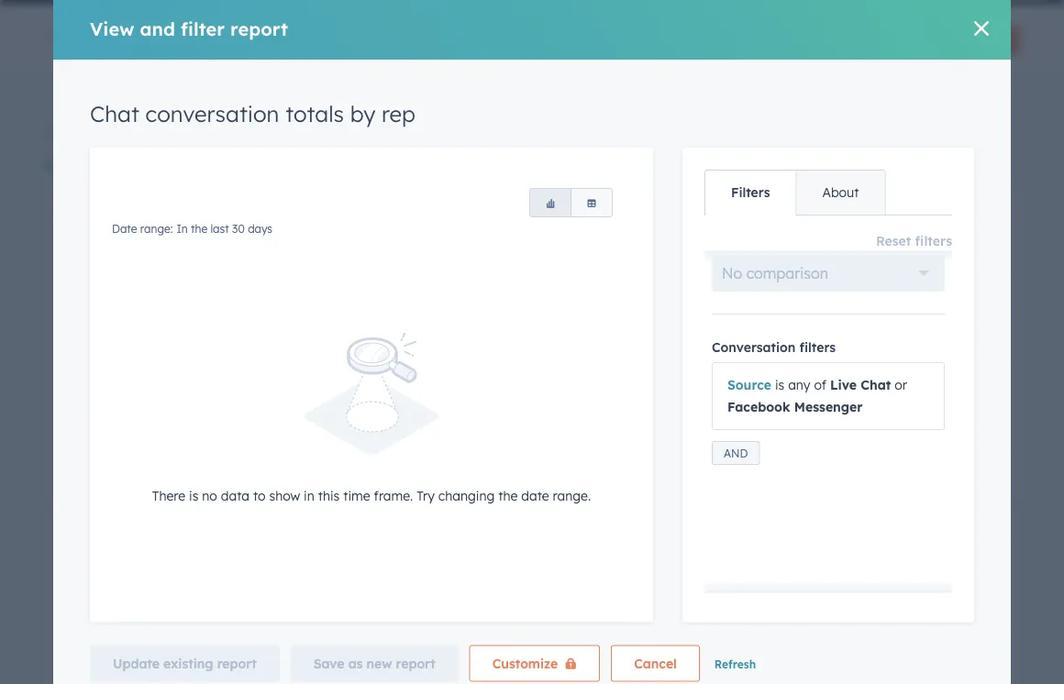 Task type: vqa. For each thing, say whether or not it's contained in the screenshot.
Totals corresponding to Chat conversation totals by rep Date range: In the last 30 days
yes



Task type: describe. For each thing, give the bounding box(es) containing it.
conversation
[[712, 340, 796, 356]]

refresh button
[[715, 656, 756, 672]]

update existing report
[[113, 655, 257, 671]]

conversations for agent
[[318, 115, 396, 129]]

first inside the chat conversation average first response time by rep date range:
[[259, 526, 289, 544]]

totals for chat conversation totals by url
[[687, 198, 728, 216]]

facebook
[[727, 399, 790, 415]]

add report
[[938, 33, 994, 47]]

the inside chat conversation average time to close by rep in the last 30 days
[[627, 550, 643, 564]]

filters
[[731, 184, 770, 200]]

range.
[[553, 488, 591, 504]]

thread
[[201, 129, 241, 143]]

changing
[[438, 488, 495, 504]]

customize button
[[469, 645, 600, 682]]

for
[[773, 423, 790, 439]]

id
[[244, 129, 258, 143]]

cancel
[[634, 655, 677, 671]]

cancel button
[[611, 645, 700, 682]]

no comparison button
[[712, 255, 945, 292]]

in
[[304, 488, 314, 504]]

response inside the chat conversation average first response time by rep date range:
[[293, 526, 359, 544]]

save as new report
[[314, 655, 436, 671]]

last inside chat conversation average time to close by rep in the last 30 days
[[646, 550, 665, 564]]

no for no comparison
[[722, 265, 742, 283]]

reset
[[876, 233, 911, 249]]

response inside conversations agent first response time
[[379, 129, 428, 143]]

report right new
[[396, 655, 436, 671]]

or
[[895, 377, 907, 393]]

range: inside the chat conversation average first response time by rep date range:
[[83, 550, 116, 564]]

time inside chat conversation average time to close by rep in the last 30 days
[[752, 526, 784, 544]]

time inside the chat conversation average first response time by rep date range:
[[363, 526, 396, 544]]

view and filter report
[[90, 17, 288, 40]]

chat conversation totals by rep date range: in the last 30 days
[[55, 198, 287, 236]]

manage dashboards button
[[44, 156, 176, 178]]

in inside the chat conversation totals by url element
[[612, 222, 624, 236]]

time inside the chat conversation totals by url element
[[819, 423, 846, 439]]

customize
[[492, 655, 558, 671]]

edit
[[372, 159, 397, 175]]

update existing report button
[[90, 645, 280, 682]]

no comparison
[[722, 265, 828, 283]]

view
[[90, 17, 134, 40]]

update
[[113, 655, 160, 671]]

reset filters button
[[876, 230, 952, 252]]

source is any of live chat or facebook messenger
[[727, 377, 907, 415]]

save
[[314, 655, 345, 671]]

conversation for chat conversation totals by url
[[587, 198, 682, 216]]

chat conversation average first response time by rep date range:
[[55, 526, 448, 564]]

chat conversation totals by rep element
[[44, 185, 527, 505]]

chat conversation totals by url element
[[537, 185, 1020, 505]]

conversations owner
[[85, 115, 164, 143]]

frame. inside the chat conversation totals by url element
[[849, 423, 888, 439]]

chat overview banner
[[44, 20, 1020, 55]]

any
[[788, 377, 811, 393]]

add
[[938, 33, 958, 47]]

is for source
[[775, 377, 785, 393]]

conversation filters
[[712, 340, 836, 356]]

everyone can edit button
[[281, 156, 397, 178]]

owner
[[85, 129, 121, 143]]

filters for reset filters
[[915, 233, 952, 249]]

filter
[[181, 17, 225, 40]]

1 date range: in the last 30 days from the left
[[112, 222, 273, 236]]

everyone can edit
[[281, 159, 397, 175]]

to for there
[[253, 488, 266, 504]]

date inside the chat conversation average first response time by rep date range:
[[55, 550, 80, 564]]

refresh
[[715, 657, 756, 671]]

share
[[854, 33, 884, 47]]

0 horizontal spatial data
[[221, 488, 249, 504]]

and
[[724, 447, 748, 460]]

create dashboard button
[[611, 26, 736, 55]]

source button
[[727, 377, 772, 393]]

by inside the chat conversation average first response time by rep date range:
[[401, 526, 419, 544]]

messenger
[[794, 399, 863, 415]]

live
[[830, 377, 857, 393]]

there
[[152, 488, 185, 504]]

last inside chat conversation totals by rep date range: in the last 30 days
[[154, 222, 172, 236]]

agent
[[318, 129, 350, 143]]

conversation for chat conversation average first response time by rep date range:
[[94, 526, 189, 544]]

chat for chat overview
[[68, 28, 111, 51]]

date
[[521, 488, 549, 504]]

new
[[367, 655, 392, 671]]

1 vertical spatial this
[[318, 488, 340, 504]]

chat for chat conversation average first response time by rep date range:
[[55, 526, 90, 544]]

filters for conversation filters
[[799, 340, 836, 356]]

close image
[[974, 21, 989, 36]]

no
[[202, 488, 217, 504]]

rep inside the chat conversation average first response time by rep date range:
[[423, 526, 448, 544]]

chat conversation average time to close by rep in the last 30 days
[[548, 526, 897, 564]]

manage dashboards
[[44, 159, 176, 175]]

30 inside the chat conversation totals by url element
[[668, 222, 681, 236]]

chat conversation totals by rep
[[90, 100, 415, 128]]

conversation for chat conversation totals by rep
[[145, 100, 279, 128]]

chat conversation average time to close by rep element
[[537, 514, 1020, 684]]

range: inside the chat conversation totals by url element
[[576, 222, 609, 236]]

chat overview button
[[68, 26, 228, 53]]

by for chat conversation totals by rep date range: in the last 30 days
[[240, 198, 258, 216]]

totals for chat conversation totals by rep
[[285, 100, 344, 128]]

dashboards
[[100, 159, 176, 175]]

the inside chat conversation totals by rep date range: in the last 30 days
[[134, 222, 151, 236]]

chat conversation average first response time by rep element
[[44, 514, 527, 684]]

conversations thread id
[[201, 115, 280, 143]]

status inside chat conversation totals by rep element
[[62, 247, 509, 486]]

days inside the chat conversation totals by url element
[[684, 222, 708, 236]]

and
[[140, 17, 175, 40]]



Task type: locate. For each thing, give the bounding box(es) containing it.
2 conversations from the left
[[201, 115, 280, 129]]

time
[[432, 129, 456, 143], [819, 423, 846, 439], [343, 488, 370, 504], [363, 526, 396, 544], [752, 526, 784, 544]]

30 inside chat conversation average time to close by rep in the last 30 days
[[668, 550, 681, 564]]

chat inside chat conversation totals by rep date range: in the last 30 days
[[55, 198, 90, 216]]

filters right reset
[[915, 233, 952, 249]]

0 vertical spatial filters
[[915, 233, 952, 249]]

1 horizontal spatial no
[[722, 265, 742, 283]]

conversation inside the chat conversation average first response time by rep date range:
[[94, 526, 189, 544]]

0 horizontal spatial response
[[293, 526, 359, 544]]

1 horizontal spatial response
[[379, 129, 428, 143]]

0 vertical spatial show
[[738, 423, 769, 439]]

chat overview
[[68, 28, 204, 51]]

this
[[793, 423, 815, 439], [318, 488, 340, 504]]

show
[[738, 423, 769, 439], [269, 488, 300, 504]]

conversation for chat conversation totals by rep date range: in the last 30 days
[[94, 198, 189, 216]]

1 horizontal spatial to
[[722, 423, 734, 439]]

date inside the chat conversation totals by url element
[[548, 222, 573, 236]]

to for chat
[[789, 526, 804, 544]]

data
[[690, 423, 718, 439], [221, 488, 249, 504]]

is left no
[[189, 488, 199, 504]]

1 horizontal spatial totals
[[285, 100, 344, 128]]

tab list
[[704, 170, 886, 216]]

about
[[822, 184, 859, 200]]

to up and
[[722, 423, 734, 439]]

url
[[755, 198, 786, 216]]

is left any at the right
[[775, 377, 785, 393]]

rep right close
[[873, 526, 897, 544]]

is for there
[[189, 488, 199, 504]]

0 horizontal spatial no
[[668, 423, 686, 439]]

filters
[[915, 233, 952, 249], [799, 340, 836, 356]]

0 horizontal spatial average
[[194, 526, 254, 544]]

report right filter
[[230, 17, 288, 40]]

0 horizontal spatial is
[[189, 488, 199, 504]]

average inside chat conversation average time to close by rep in the last 30 days
[[687, 526, 747, 544]]

rep inside chat conversation average time to close by rep in the last 30 days
[[873, 526, 897, 544]]

no inside no comparison popup button
[[722, 265, 742, 283]]

about link
[[796, 171, 885, 215]]

conversation inside chat conversation average time to close by rep in the last 30 days
[[587, 526, 682, 544]]

0 vertical spatial to
[[722, 423, 734, 439]]

in inside chat conversation average time to close by rep in the last 30 days
[[612, 550, 624, 564]]

status
[[62, 247, 509, 486]]

try
[[417, 488, 435, 504]]

report inside popup button
[[962, 33, 994, 47]]

30
[[175, 222, 188, 236], [232, 222, 245, 236], [668, 222, 681, 236], [668, 550, 681, 564]]

totals down thread
[[194, 198, 236, 216]]

existing
[[163, 655, 213, 671]]

manage
[[44, 159, 96, 175]]

report right existing
[[217, 655, 257, 671]]

date range: in the last 30 days inside the chat conversation totals by url element
[[548, 222, 708, 236]]

0 horizontal spatial frame.
[[374, 488, 413, 504]]

conversation
[[145, 100, 279, 128], [94, 198, 189, 216], [587, 198, 682, 216], [94, 526, 189, 544], [587, 526, 682, 544]]

1 horizontal spatial first
[[353, 129, 376, 143]]

to inside chat conversation average time to close by rep in the last 30 days
[[789, 526, 804, 544]]

1 vertical spatial first
[[259, 526, 289, 544]]

average for time
[[687, 526, 747, 544]]

1 vertical spatial response
[[293, 526, 359, 544]]

by
[[350, 100, 376, 128], [240, 198, 258, 216], [733, 198, 751, 216], [401, 526, 419, 544], [850, 526, 868, 544]]

by right close
[[850, 526, 868, 544]]

frame.
[[849, 423, 888, 439], [374, 488, 413, 504]]

average down and
[[687, 526, 747, 544]]

everyone
[[281, 159, 341, 175]]

range:
[[83, 222, 116, 236], [140, 222, 173, 236], [576, 222, 609, 236], [83, 550, 116, 564]]

average inside the chat conversation average first response time by rep date range:
[[194, 526, 254, 544]]

conversations agent first response time
[[318, 115, 456, 143]]

chat inside popup button
[[68, 28, 111, 51]]

as
[[348, 655, 363, 671]]

totals for chat conversation totals by rep date range: in the last 30 days
[[194, 198, 236, 216]]

average
[[194, 526, 254, 544], [687, 526, 747, 544]]

totals
[[285, 100, 344, 128], [194, 198, 236, 216], [687, 198, 728, 216]]

actions button
[[747, 26, 828, 55]]

no
[[722, 265, 742, 283], [668, 423, 686, 439]]

1 vertical spatial to
[[253, 488, 266, 504]]

date
[[55, 222, 80, 236], [112, 222, 137, 236], [548, 222, 573, 236], [55, 550, 80, 564]]

chat for chat conversation totals by url
[[548, 198, 582, 216]]

report
[[230, 17, 288, 40], [962, 33, 994, 47], [217, 655, 257, 671], [396, 655, 436, 671]]

save as new report button
[[291, 645, 458, 682]]

by left url
[[733, 198, 751, 216]]

no for no data to show for this time frame.
[[668, 423, 686, 439]]

0 horizontal spatial this
[[318, 488, 340, 504]]

0 vertical spatial this
[[793, 423, 815, 439]]

first inside conversations agent first response time
[[353, 129, 376, 143]]

and button
[[712, 442, 760, 465]]

there is no data to show in this time frame. try changing the date range.
[[152, 488, 591, 504]]

frame. down messenger
[[849, 423, 888, 439]]

totals inside chat conversation totals by rep date range: in the last 30 days
[[194, 198, 236, 216]]

30 inside chat conversation totals by rep date range: in the last 30 days
[[175, 222, 188, 236]]

of
[[814, 377, 827, 393]]

None button
[[529, 188, 571, 217], [571, 188, 613, 217], [529, 188, 571, 217], [571, 188, 613, 217]]

to right no
[[253, 488, 266, 504]]

is
[[775, 377, 785, 393], [189, 488, 199, 504]]

days inside chat conversation totals by rep date range: in the last 30 days
[[191, 222, 216, 236]]

2 average from the left
[[687, 526, 747, 544]]

filters link
[[705, 171, 796, 215]]

1 vertical spatial is
[[189, 488, 199, 504]]

1 horizontal spatial is
[[775, 377, 785, 393]]

to
[[722, 423, 734, 439], [253, 488, 266, 504], [789, 526, 804, 544]]

response up edit at the top left
[[379, 129, 428, 143]]

dashboard
[[665, 33, 721, 47]]

days
[[191, 222, 216, 236], [248, 222, 273, 236], [684, 222, 708, 236], [684, 550, 708, 564]]

show left the in
[[269, 488, 300, 504]]

conversations inside conversations agent first response time
[[318, 115, 396, 129]]

frame. left the try
[[374, 488, 413, 504]]

1 horizontal spatial data
[[690, 423, 718, 439]]

close
[[808, 526, 846, 544]]

rep inside chat conversation totals by rep date range: in the last 30 days
[[263, 198, 287, 216]]

conversations for thread
[[201, 115, 280, 129]]

2 horizontal spatial to
[[789, 526, 804, 544]]

add report button
[[922, 26, 1020, 55]]

in inside chat conversation totals by rep date range: in the last 30 days
[[120, 222, 131, 236]]

2 date range: in the last 30 days from the left
[[548, 222, 708, 236]]

in
[[120, 222, 131, 236], [177, 222, 188, 236], [612, 222, 624, 236], [612, 550, 624, 564]]

date range: in the last 30 days down chat conversation totals by url
[[548, 222, 708, 236]]

days inside chat conversation average time to close by rep in the last 30 days
[[684, 550, 708, 564]]

2 horizontal spatial conversations
[[318, 115, 396, 129]]

chat conversation totals by url
[[548, 198, 786, 216]]

this right 'for'
[[793, 423, 815, 439]]

chat for chat conversation average time to close by rep in the last 30 days
[[548, 526, 582, 544]]

by for chat conversation totals by rep
[[350, 100, 376, 128]]

0 horizontal spatial filters
[[799, 340, 836, 356]]

0 horizontal spatial totals
[[194, 198, 236, 216]]

filters inside button
[[915, 233, 952, 249]]

response down the in
[[293, 526, 359, 544]]

chat for chat conversation totals by rep date range: in the last 30 days
[[55, 198, 90, 216]]

actions
[[763, 33, 801, 47]]

by inside chat conversation average time to close by rep in the last 30 days
[[850, 526, 868, 544]]

can
[[345, 159, 368, 175]]

last inside the chat conversation totals by url element
[[646, 222, 665, 236]]

share button
[[839, 26, 911, 55]]

this inside the chat conversation totals by url element
[[793, 423, 815, 439]]

create dashboard
[[627, 33, 721, 47]]

rep down the try
[[423, 526, 448, 544]]

overview
[[117, 28, 204, 51]]

average down no
[[194, 526, 254, 544]]

by down id
[[240, 198, 258, 216]]

totals up "agent"
[[285, 100, 344, 128]]

2 horizontal spatial totals
[[687, 198, 728, 216]]

conversations for owner
[[85, 115, 164, 129]]

1 vertical spatial frame.
[[374, 488, 413, 504]]

create
[[627, 33, 661, 47]]

1 vertical spatial data
[[221, 488, 249, 504]]

1 horizontal spatial average
[[687, 526, 747, 544]]

by for chat conversation totals by url
[[733, 198, 751, 216]]

by inside chat conversation totals by rep date range: in the last 30 days
[[240, 198, 258, 216]]

0 vertical spatial response
[[379, 129, 428, 143]]

time inside conversations agent first response time
[[432, 129, 456, 143]]

average for first
[[194, 526, 254, 544]]

source
[[727, 377, 772, 393]]

1 horizontal spatial conversations
[[201, 115, 280, 129]]

chat inside chat conversation average time to close by rep in the last 30 days
[[548, 526, 582, 544]]

conversations
[[85, 115, 164, 129], [201, 115, 280, 129], [318, 115, 396, 129]]

0 vertical spatial first
[[353, 129, 376, 143]]

1 average from the left
[[194, 526, 254, 544]]

show down facebook
[[738, 423, 769, 439]]

1 horizontal spatial frame.
[[849, 423, 888, 439]]

group
[[529, 188, 613, 217]]

date inside chat conversation totals by rep date range: in the last 30 days
[[55, 222, 80, 236]]

no data to show for this time frame.
[[668, 423, 888, 439]]

rep down 'everyone'
[[263, 198, 287, 216]]

date range: in the last 30 days down dashboards
[[112, 222, 273, 236]]

0 vertical spatial is
[[775, 377, 785, 393]]

data right no
[[221, 488, 249, 504]]

1 horizontal spatial filters
[[915, 233, 952, 249]]

conversation for chat conversation average time to close by rep in the last 30 days
[[587, 526, 682, 544]]

0 horizontal spatial date range: in the last 30 days
[[112, 222, 273, 236]]

chat
[[68, 28, 111, 51], [90, 100, 139, 128], [55, 198, 90, 216], [548, 198, 582, 216], [861, 377, 891, 393], [55, 526, 90, 544], [548, 526, 582, 544]]

0 vertical spatial frame.
[[849, 423, 888, 439]]

by up can
[[350, 100, 376, 128]]

date range: in the last 30 days
[[112, 222, 273, 236], [548, 222, 708, 236]]

1 conversations from the left
[[85, 115, 164, 129]]

range: inside chat conversation totals by rep date range: in the last 30 days
[[83, 222, 116, 236]]

0 vertical spatial data
[[690, 423, 718, 439]]

1 vertical spatial show
[[269, 488, 300, 504]]

0 horizontal spatial conversations
[[85, 115, 164, 129]]

chat inside source is any of live chat or facebook messenger
[[861, 377, 891, 393]]

data up and "button"
[[690, 423, 718, 439]]

1 horizontal spatial this
[[793, 423, 815, 439]]

first
[[353, 129, 376, 143], [259, 526, 289, 544]]

0 horizontal spatial first
[[259, 526, 289, 544]]

totals left filters
[[687, 198, 728, 216]]

rep
[[382, 100, 415, 128], [263, 198, 287, 216], [423, 526, 448, 544], [873, 526, 897, 544]]

filters up of
[[799, 340, 836, 356]]

comparison
[[746, 265, 828, 283]]

by down the try
[[401, 526, 419, 544]]

3 conversations from the left
[[318, 115, 396, 129]]

0 vertical spatial no
[[722, 265, 742, 283]]

1 vertical spatial no
[[668, 423, 686, 439]]

1 horizontal spatial date range: in the last 30 days
[[548, 222, 708, 236]]

0 horizontal spatial to
[[253, 488, 266, 504]]

1 horizontal spatial show
[[738, 423, 769, 439]]

data inside the chat conversation totals by url element
[[690, 423, 718, 439]]

to left close
[[789, 526, 804, 544]]

is inside source is any of live chat or facebook messenger
[[775, 377, 785, 393]]

0 horizontal spatial show
[[269, 488, 300, 504]]

chat for chat conversation totals by rep
[[90, 100, 139, 128]]

show inside the chat conversation totals by url element
[[738, 423, 769, 439]]

conversation inside chat conversation totals by rep date range: in the last 30 days
[[94, 198, 189, 216]]

no inside the chat conversation totals by url element
[[668, 423, 686, 439]]

2 vertical spatial to
[[789, 526, 804, 544]]

reset filters
[[876, 233, 952, 249]]

rep up edit at the top left
[[382, 100, 415, 128]]

1 vertical spatial filters
[[799, 340, 836, 356]]

report right add
[[962, 33, 994, 47]]

this right the in
[[318, 488, 340, 504]]

tab list containing filters
[[704, 170, 886, 216]]

chat inside the chat conversation average first response time by rep date range:
[[55, 526, 90, 544]]



